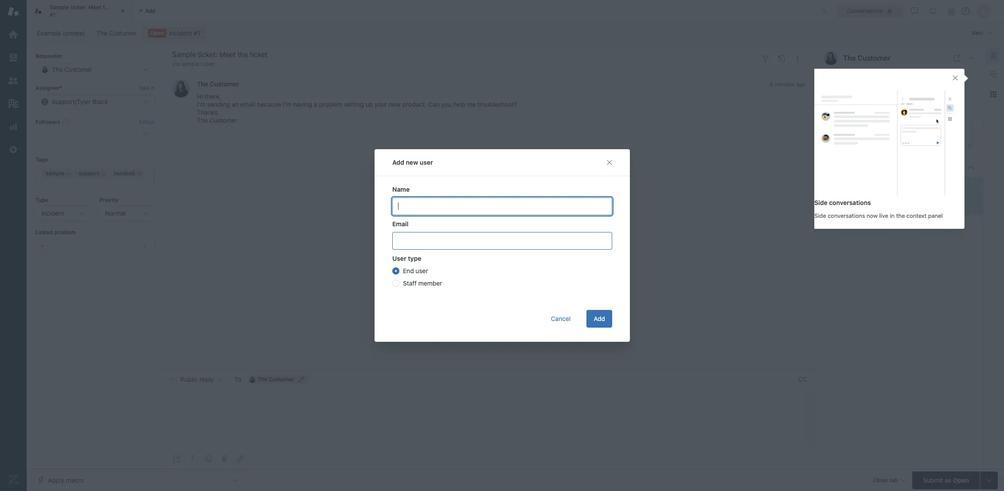 Task type: vqa. For each thing, say whether or not it's contained in the screenshot.
the bottom problem
yes



Task type: locate. For each thing, give the bounding box(es) containing it.
customer
[[109, 29, 137, 37], [858, 54, 891, 62], [210, 80, 239, 88], [209, 117, 237, 124], [269, 377, 294, 383]]

0 vertical spatial minutes
[[775, 81, 795, 88]]

tabs tab list
[[27, 0, 812, 22]]

tab containing sample ticket: meet the ticket
[[27, 0, 133, 22]]

ticket inside sample ticket: meet the ticket 6 minutes ago status open
[[911, 182, 926, 190]]

ticket inside sample ticket: meet the ticket #1
[[113, 4, 128, 11]]

0 vertical spatial ago
[[796, 81, 806, 88]]

0 horizontal spatial meet
[[88, 4, 102, 11]]

the inside sample ticket: meet the ticket #1
[[103, 4, 112, 11]]

ticket:
[[70, 4, 87, 11], [864, 182, 882, 190]]

1 vertical spatial new
[[406, 159, 418, 166]]

0 vertical spatial open
[[150, 30, 164, 36]]

6 minutes ago text field
[[770, 81, 806, 88], [841, 193, 877, 199]]

the up hi
[[197, 80, 208, 88]]

0 vertical spatial problem
[[319, 101, 343, 108]]

thanks,
[[197, 109, 219, 116]]

problem
[[319, 101, 343, 108], [54, 229, 76, 236]]

add button
[[587, 310, 612, 328]]

ticket: inside sample ticket: meet the ticket #1
[[70, 4, 87, 11]]

2 vertical spatial open
[[953, 477, 969, 484]]

ticket
[[113, 4, 128, 11], [201, 61, 215, 67], [911, 182, 926, 190]]

0 vertical spatial the customer link
[[91, 27, 143, 39]]

1 horizontal spatial ago
[[867, 193, 877, 199]]

get started image
[[8, 29, 19, 40]]

the
[[103, 4, 112, 11], [900, 182, 909, 190], [896, 212, 905, 219]]

linked problem
[[35, 229, 76, 236]]

customer up the there,
[[210, 80, 239, 88]]

up
[[366, 101, 373, 108]]

conversations up the 'now'
[[829, 199, 871, 206]]

1 horizontal spatial ticket
[[201, 61, 215, 67]]

side for side conversations now live in the context panel
[[815, 212, 826, 219]]

ticket: inside sample ticket: meet the ticket 6 minutes ago status open
[[864, 182, 882, 190]]

the down thanks,
[[197, 117, 208, 124]]

take it button
[[139, 84, 154, 93]]

ticket for sample ticket: meet the ticket #1
[[113, 4, 128, 11]]

the inside sample ticket: meet the ticket 6 minutes ago status open
[[900, 182, 909, 190]]

hi there, i'm sending an email because i'm having a problem setting up your new product. can you help me troubleshoot? thanks, the customer
[[197, 93, 517, 124]]

0 horizontal spatial open
[[150, 30, 164, 36]]

open inside sample ticket: meet the ticket 6 minutes ago status open
[[860, 202, 873, 209]]

0 vertical spatial add
[[392, 159, 404, 166]]

new right your at the left of the page
[[389, 101, 401, 108]]

the right 'in'
[[896, 212, 905, 219]]

2 horizontal spatial ticket
[[911, 182, 926, 190]]

ticket: up the 'now'
[[864, 182, 882, 190]]

normal button
[[99, 207, 154, 221]]

1 horizontal spatial ticket:
[[864, 182, 882, 190]]

it
[[151, 85, 154, 92]]

add up name
[[392, 159, 404, 166]]

1 vertical spatial minutes
[[846, 193, 866, 199]]

sample for sample ticket: meet the ticket 6 minutes ago status open
[[841, 182, 862, 190]]

because
[[257, 101, 281, 108]]

the left close image
[[103, 4, 112, 11]]

format text image
[[189, 456, 196, 463]]

the customer
[[96, 29, 137, 37], [843, 54, 891, 62], [197, 80, 239, 88], [258, 377, 294, 383]]

1 vertical spatial ago
[[867, 193, 877, 199]]

Name field
[[392, 198, 612, 216]]

0 horizontal spatial the customer link
[[91, 27, 143, 39]]

open link
[[142, 27, 206, 39]]

2 i'm from the left
[[283, 101, 292, 108]]

1 horizontal spatial 6
[[841, 193, 845, 199]]

2 vertical spatial the
[[896, 212, 905, 219]]

1 horizontal spatial problem
[[319, 101, 343, 108]]

add for add new user
[[392, 159, 404, 166]]

6 minutes ago text field down events image
[[770, 81, 806, 88]]

1 vertical spatial side
[[815, 212, 826, 219]]

sending
[[207, 101, 230, 108]]

events image
[[778, 55, 785, 62]]

meet for sample ticket: meet the ticket #1
[[88, 4, 102, 11]]

1 horizontal spatial meet
[[883, 182, 898, 190]]

normal
[[105, 210, 126, 217]]

via sample ticket
[[172, 61, 215, 67]]

1 horizontal spatial add
[[594, 315, 605, 323]]

an
[[232, 101, 239, 108]]

next button
[[967, 26, 998, 40]]

0 vertical spatial new
[[389, 101, 401, 108]]

0 horizontal spatial minutes
[[775, 81, 795, 88]]

side
[[815, 199, 828, 206], [815, 212, 826, 219]]

fri, 15:42 pst
[[866, 89, 906, 96]]

help
[[453, 101, 466, 108]]

0 horizontal spatial new
[[389, 101, 401, 108]]

1 vertical spatial the customer link
[[197, 80, 239, 88]]

(united
[[888, 103, 909, 111]]

add new user dialog
[[374, 149, 630, 342]]

the customer up the there,
[[197, 80, 239, 88]]

problem down incident popup button
[[54, 229, 76, 236]]

1 side from the top
[[815, 199, 828, 206]]

meet left close image
[[88, 4, 102, 11]]

end user
[[403, 267, 428, 275]]

status
[[841, 202, 858, 209]]

side down side conversations
[[815, 212, 826, 219]]

0 horizontal spatial add
[[392, 159, 404, 166]]

email
[[240, 101, 255, 108]]

0 horizontal spatial i'm
[[197, 101, 206, 108]]

close modal image
[[606, 159, 613, 166]]

product.
[[402, 101, 427, 108]]

meet
[[88, 4, 102, 11], [883, 182, 898, 190]]

customer context image
[[990, 52, 997, 59]]

new up name
[[406, 159, 418, 166]]

in
[[890, 212, 895, 219]]

the customer down close image
[[96, 29, 137, 37]]

zendesk image
[[8, 474, 19, 486]]

i'm down hi
[[197, 101, 206, 108]]

the right customer@example.com icon
[[258, 377, 267, 383]]

1 vertical spatial open
[[860, 202, 873, 209]]

add attachment image
[[221, 456, 228, 463]]

add
[[392, 159, 404, 166], [594, 315, 605, 323]]

sample inside sample ticket: meet the ticket #1
[[50, 4, 69, 11]]

customer down close image
[[109, 29, 137, 37]]

the up context
[[900, 182, 909, 190]]

user
[[420, 159, 433, 166], [415, 267, 428, 275]]

0 horizontal spatial ticket
[[113, 4, 128, 11]]

minutes
[[775, 81, 795, 88], [846, 193, 866, 199]]

1 vertical spatial ticket:
[[864, 182, 882, 190]]

user image
[[824, 51, 838, 65]]

1 horizontal spatial new
[[406, 159, 418, 166]]

customer up fri,
[[858, 54, 891, 62]]

sample inside sample ticket: meet the ticket 6 minutes ago status open
[[841, 182, 862, 190]]

problem right the a at the top
[[319, 101, 343, 108]]

conversations for side conversations now live in the context panel
[[828, 212, 865, 219]]

meet up 'in'
[[883, 182, 898, 190]]

the customer link up the there,
[[197, 80, 239, 88]]

sample
[[181, 61, 199, 67]]

2 vertical spatial ticket
[[911, 182, 926, 190]]

meet inside sample ticket: meet the ticket 6 minutes ago status open
[[883, 182, 898, 190]]

local
[[824, 89, 839, 96]]

2 horizontal spatial open
[[953, 477, 969, 484]]

zendesk support image
[[8, 6, 19, 17]]

views image
[[8, 52, 19, 63]]

staff member
[[403, 280, 442, 287]]

1 horizontal spatial i'm
[[283, 101, 292, 108]]

open
[[150, 30, 164, 36], [860, 202, 873, 209], [953, 477, 969, 484]]

0 horizontal spatial 6 minutes ago text field
[[770, 81, 806, 88]]

6 minutes ago
[[770, 81, 806, 88]]

0 horizontal spatial sample
[[50, 4, 69, 11]]

1 vertical spatial conversations
[[828, 212, 865, 219]]

6 minutes ago text field up status
[[841, 193, 877, 199]]

2 side from the top
[[815, 212, 826, 219]]

1 horizontal spatial sample
[[841, 182, 862, 190]]

1 vertical spatial meet
[[883, 182, 898, 190]]

1 vertical spatial sample
[[841, 182, 862, 190]]

tab
[[27, 0, 133, 22]]

1 vertical spatial 6
[[841, 193, 845, 199]]

incident
[[41, 210, 64, 217]]

conversations
[[847, 7, 883, 14]]

ticket: for sample ticket: meet the ticket 6 minutes ago status open
[[864, 182, 882, 190]]

sample up #1
[[50, 4, 69, 11]]

6
[[770, 81, 774, 88], [841, 193, 845, 199]]

edit user image
[[298, 377, 304, 383]]

minutes down events image
[[775, 81, 795, 88]]

sample ticket: meet the ticket 6 minutes ago status open
[[841, 182, 926, 209]]

0 vertical spatial the
[[103, 4, 112, 11]]

add inside button
[[594, 315, 605, 323]]

meet inside sample ticket: meet the ticket #1
[[88, 4, 102, 11]]

ago
[[796, 81, 806, 88], [867, 193, 877, 199]]

Subject field
[[170, 49, 756, 60]]

the
[[96, 29, 107, 37], [843, 54, 856, 62], [197, 80, 208, 88], [197, 117, 208, 124], [258, 377, 267, 383]]

priority
[[99, 197, 119, 203]]

1 vertical spatial the
[[900, 182, 909, 190]]

main element
[[0, 0, 27, 492]]

1 horizontal spatial the customer link
[[197, 80, 239, 88]]

minutes up status
[[846, 193, 866, 199]]

add right cancel
[[594, 315, 605, 323]]

customer down sending
[[209, 117, 237, 124]]

0 horizontal spatial ticket:
[[70, 4, 87, 11]]

the customer inside secondary element
[[96, 29, 137, 37]]

1 horizontal spatial open
[[860, 202, 873, 209]]

i'm left the having
[[283, 101, 292, 108]]

0 vertical spatial ticket:
[[70, 4, 87, 11]]

pst
[[894, 89, 906, 96]]

close image
[[968, 55, 975, 62]]

local time
[[824, 89, 853, 96]]

1 i'm from the left
[[197, 101, 206, 108]]

conversations down status
[[828, 212, 865, 219]]

1 vertical spatial 6 minutes ago text field
[[841, 193, 877, 199]]

1 horizontal spatial minutes
[[846, 193, 866, 199]]

next
[[972, 30, 984, 36]]

Email field
[[392, 232, 612, 250]]

0 vertical spatial sample
[[50, 4, 69, 11]]

1 vertical spatial add
[[594, 315, 605, 323]]

side left status
[[815, 199, 828, 206]]

add new user
[[392, 159, 433, 166]]

close image
[[118, 7, 127, 16]]

ticket: up (create)
[[70, 4, 87, 11]]

side for side conversations
[[815, 199, 828, 206]]

user
[[392, 255, 406, 263]]

1 vertical spatial problem
[[54, 229, 76, 236]]

0 vertical spatial side
[[815, 199, 828, 206]]

1 vertical spatial ticket
[[201, 61, 215, 67]]

sample up side conversations
[[841, 182, 862, 190]]

the customer right customer@example.com icon
[[258, 377, 294, 383]]

open inside secondary element
[[150, 30, 164, 36]]

0 horizontal spatial 6
[[770, 81, 774, 88]]

the down sample ticket: meet the ticket #1
[[96, 29, 107, 37]]

0 vertical spatial meet
[[88, 4, 102, 11]]

0 vertical spatial conversations
[[829, 199, 871, 206]]

the customer link down close image
[[91, 27, 143, 39]]

0 vertical spatial ticket
[[113, 4, 128, 11]]

conversations
[[829, 199, 871, 206], [828, 212, 865, 219]]

setting
[[344, 101, 364, 108]]



Task type: describe. For each thing, give the bounding box(es) containing it.
ticket: for sample ticket: meet the ticket #1
[[70, 4, 87, 11]]

having
[[293, 101, 312, 108]]

meet for sample ticket: meet the ticket 6 minutes ago status open
[[883, 182, 898, 190]]

linked
[[35, 229, 53, 236]]

notes
[[824, 117, 841, 125]]

live
[[880, 212, 889, 219]]

cc button
[[799, 376, 807, 384]]

0 vertical spatial 6
[[770, 81, 774, 88]]

the for sample ticket: meet the ticket 6 minutes ago status open
[[900, 182, 909, 190]]

1 horizontal spatial 6 minutes ago text field
[[841, 193, 877, 199]]

end
[[403, 267, 414, 275]]

take
[[139, 85, 150, 92]]

view more details image
[[954, 55, 961, 62]]

type
[[408, 255, 421, 263]]

sample ticket: meet the ticket #1
[[50, 4, 128, 18]]

avatar image
[[172, 80, 190, 98]]

english
[[866, 103, 886, 111]]

take it
[[139, 85, 154, 92]]

follow button
[[140, 118, 154, 126]]

customer inside hi there, i'm sending an email because i'm having a problem setting up your new product. can you help me troubleshoot? thanks, the customer
[[209, 117, 237, 124]]

secondary element
[[27, 24, 1004, 42]]

0 vertical spatial user
[[420, 159, 433, 166]]

there,
[[205, 93, 221, 100]]

conversations button
[[838, 4, 903, 18]]

can
[[428, 101, 440, 108]]

the customer up fri,
[[843, 54, 891, 62]]

via
[[172, 61, 180, 67]]

zendesk products image
[[948, 9, 955, 15]]

example
[[37, 29, 61, 37]]

the inside secondary element
[[96, 29, 107, 37]]

cancel
[[551, 315, 571, 323]]

the for sample ticket: meet the ticket #1
[[103, 4, 112, 11]]

0 vertical spatial 6 minutes ago text field
[[770, 81, 806, 88]]

cc
[[799, 376, 807, 384]]

cancel button
[[544, 310, 578, 328]]

add for add
[[594, 315, 605, 323]]

customer left edit user image
[[269, 377, 294, 383]]

sample for sample ticket: meet the ticket #1
[[50, 4, 69, 11]]

0 horizontal spatial ago
[[796, 81, 806, 88]]

the customer link inside secondary element
[[91, 27, 143, 39]]

now
[[867, 212, 878, 219]]

language
[[824, 103, 852, 111]]

ago inside sample ticket: meet the ticket 6 minutes ago status open
[[867, 193, 877, 199]]

member
[[418, 280, 442, 287]]

a
[[314, 101, 317, 108]]

states)
[[911, 103, 931, 111]]

apps image
[[990, 91, 997, 98]]

you
[[441, 101, 452, 108]]

admin image
[[8, 144, 19, 156]]

to
[[234, 376, 241, 384]]

customer inside secondary element
[[109, 29, 137, 37]]

user type
[[392, 255, 421, 263]]

fri,
[[866, 89, 875, 96]]

6 inside sample ticket: meet the ticket 6 minutes ago status open
[[841, 193, 845, 199]]

ticket for sample ticket: meet the ticket 6 minutes ago status open
[[911, 182, 926, 190]]

problem inside hi there, i'm sending an email because i'm having a problem setting up your new product. can you help me troubleshoot? thanks, the customer
[[319, 101, 343, 108]]

reporting image
[[8, 121, 19, 133]]

incident button
[[35, 207, 90, 221]]

draft mode image
[[173, 456, 180, 463]]

(create)
[[63, 29, 85, 37]]

get help image
[[962, 7, 970, 15]]

customer@example.com image
[[249, 377, 256, 384]]

#1
[[50, 11, 55, 18]]

insert emojis image
[[205, 456, 212, 463]]

Add user notes text field
[[866, 117, 972, 147]]

customers image
[[8, 75, 19, 86]]

example (create)
[[37, 29, 85, 37]]

troubleshoot?
[[478, 101, 517, 108]]

hi
[[197, 93, 203, 100]]

the right user image
[[843, 54, 856, 62]]

0 horizontal spatial problem
[[54, 229, 76, 236]]

email
[[392, 220, 408, 228]]

name
[[392, 186, 410, 193]]

organizations image
[[8, 98, 19, 110]]

panel
[[928, 212, 943, 219]]

staff
[[403, 280, 417, 287]]

add link (cmd k) image
[[237, 456, 244, 463]]

conversations for side conversations
[[829, 199, 871, 206]]

side conversations
[[815, 199, 871, 206]]

new inside hi there, i'm sending an email because i'm having a problem setting up your new product. can you help me troubleshoot? thanks, the customer
[[389, 101, 401, 108]]

minutes inside sample ticket: meet the ticket 6 minutes ago status open
[[846, 193, 866, 199]]

follow
[[140, 119, 154, 125]]

context
[[907, 212, 927, 219]]

your
[[375, 101, 387, 108]]

submit
[[923, 477, 943, 484]]

english (united states)
[[866, 103, 931, 111]]

example (create) button
[[31, 27, 91, 39]]

15:42
[[876, 89, 892, 96]]

the inside hi there, i'm sending an email because i'm having a problem setting up your new product. can you help me troubleshoot? thanks, the customer
[[197, 117, 208, 124]]

side conversations now live in the context panel
[[815, 212, 943, 219]]

as
[[945, 477, 952, 484]]

time
[[841, 89, 853, 96]]

type
[[35, 197, 48, 203]]

new inside the add new user dialog
[[406, 159, 418, 166]]

submit as open
[[923, 477, 969, 484]]

me
[[467, 101, 476, 108]]

1 vertical spatial user
[[415, 267, 428, 275]]



